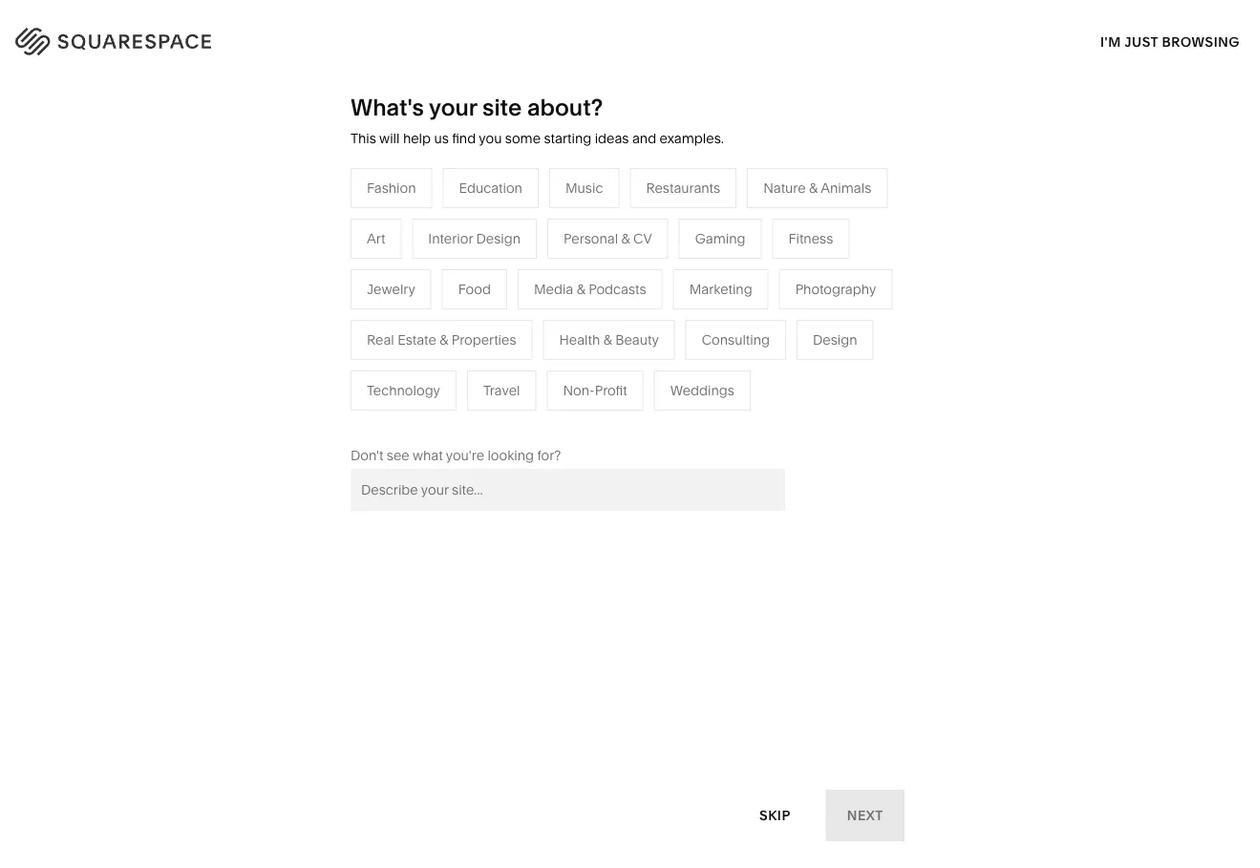 Task type: locate. For each thing, give the bounding box(es) containing it.
personal & cv
[[564, 231, 652, 247], [265, 409, 354, 426]]

animals
[[821, 180, 872, 196], [927, 295, 978, 311]]

properties up community
[[452, 332, 517, 348]]

0 vertical spatial properties
[[452, 332, 517, 348]]

1 vertical spatial design
[[813, 332, 858, 348]]

1 horizontal spatial nature
[[870, 295, 913, 311]]

interior
[[428, 231, 473, 247]]

& left local on the top of page
[[440, 332, 449, 348]]

non- inside "radio"
[[563, 383, 595, 399]]

& inside 'option'
[[440, 332, 449, 348]]

health & beauty up the personal & cv link
[[265, 381, 365, 397]]

and right ideas
[[633, 130, 657, 147]]

nature
[[764, 180, 806, 196], [870, 295, 913, 311]]

Nature & Animals radio
[[747, 168, 888, 208]]

1 horizontal spatial and
[[1140, 131, 1168, 150]]

properties right the "weddings" option on the right top of the page
[[753, 409, 818, 426]]

need
[[827, 113, 864, 132]]

1 vertical spatial real estate & properties
[[669, 409, 818, 426]]

real estate & properties down weddings link in the top right of the page
[[669, 409, 818, 426]]

1 horizontal spatial media & podcasts
[[669, 323, 781, 340]]

1 vertical spatial fashion
[[467, 266, 516, 282]]

fashion up professional
[[467, 266, 516, 282]]

media
[[534, 281, 574, 297], [669, 323, 708, 340]]

0 vertical spatial nature
[[764, 180, 806, 196]]

1 vertical spatial nature
[[870, 295, 913, 311]]

all templates link
[[265, 295, 369, 311]]

0 vertical spatial personal & cv
[[564, 231, 652, 247]]

1 horizontal spatial properties
[[753, 409, 818, 426]]

0 horizontal spatial real
[[367, 332, 394, 348]]

entertainment
[[467, 409, 556, 426]]

popular designs link
[[265, 266, 388, 282]]

estate inside 'option'
[[398, 332, 437, 348]]

podcasts down restaurants link at the right top of page
[[723, 323, 781, 340]]

1 vertical spatial health & beauty
[[265, 381, 365, 397]]

nature down responsive
[[764, 180, 806, 196]]

1 horizontal spatial health
[[560, 332, 600, 348]]

food
[[458, 281, 491, 297], [467, 381, 500, 397]]

& down home & decor
[[916, 295, 925, 311]]

1 horizontal spatial media
[[669, 323, 708, 340]]

media up events
[[669, 323, 708, 340]]

fitness down nature & animals option
[[789, 231, 834, 247]]

1 horizontal spatial real
[[669, 409, 696, 426]]

home & decor
[[870, 266, 963, 282]]

1 vertical spatial personal & cv
[[265, 409, 354, 426]]

0 horizontal spatial design
[[476, 231, 521, 247]]

&
[[809, 180, 818, 196], [622, 231, 630, 247], [912, 266, 921, 282], [577, 281, 586, 297], [916, 295, 925, 311], [711, 323, 720, 340], [440, 332, 449, 348], [604, 332, 612, 348], [543, 352, 552, 368], [309, 381, 318, 397], [323, 409, 332, 426], [741, 409, 750, 426]]

or
[[1125, 113, 1140, 132]]

& inside option
[[809, 180, 818, 196]]

weddings
[[669, 381, 733, 397], [671, 383, 735, 399]]

you're
[[446, 448, 485, 464]]

squarespace's
[[929, 131, 1035, 150]]

non- down community & non-profits link
[[563, 383, 595, 399]]

beauty
[[616, 332, 659, 348], [321, 381, 365, 397]]

design up fashion link
[[476, 231, 521, 247]]

1 horizontal spatial fashion
[[467, 266, 516, 282]]

business
[[504, 323, 560, 340]]

your
[[429, 93, 477, 121]]

0 horizontal spatial fashion
[[367, 180, 416, 196]]

Weddings radio
[[654, 371, 751, 411]]

fashion link
[[467, 266, 535, 282]]

& down restaurants link at the right top of page
[[711, 323, 720, 340]]

non- up non-profit "radio"
[[555, 352, 587, 368]]

0 vertical spatial animals
[[821, 180, 872, 196]]

nature down home at top right
[[870, 295, 913, 311]]

cv down restaurants radio
[[634, 231, 652, 247]]

1 horizontal spatial fitness
[[870, 323, 915, 340]]

estate up technology radio
[[398, 332, 437, 348]]

travel up restaurants link at the right top of page
[[669, 266, 705, 282]]

animals down decor
[[927, 295, 978, 311]]

travel link
[[669, 266, 725, 282]]

1 horizontal spatial health & beauty
[[560, 332, 659, 348]]

health inside radio
[[560, 332, 600, 348]]

& down business
[[543, 352, 552, 368]]

0 vertical spatial podcasts
[[589, 281, 647, 297]]

2 a from the left
[[1143, 113, 1152, 132]]

any
[[187, 103, 268, 162]]

cv down health & beauty link
[[335, 409, 354, 426]]

for?
[[538, 448, 561, 464]]

local business
[[467, 323, 560, 340]]

next
[[847, 808, 884, 824]]

1 vertical spatial travel
[[483, 383, 520, 399]]

0 horizontal spatial fitness
[[789, 231, 834, 247]]

personal
[[564, 231, 618, 247], [265, 409, 320, 426]]

0 horizontal spatial real estate & properties
[[367, 332, 517, 348]]

0 horizontal spatial nature
[[764, 180, 806, 196]]

1 vertical spatial beauty
[[321, 381, 365, 397]]

0 horizontal spatial and
[[633, 130, 657, 147]]

Personal & CV radio
[[548, 219, 669, 259]]

what
[[413, 448, 443, 464]]

0 vertical spatial estate
[[398, 332, 437, 348]]

beauty up profits
[[616, 332, 659, 348]]

you left the can
[[839, 131, 865, 150]]

community & non-profits
[[467, 352, 626, 368]]

templates
[[284, 295, 349, 311]]

and right or
[[1140, 131, 1168, 150]]

0 vertical spatial food
[[458, 281, 491, 297]]

design inside option
[[476, 231, 521, 247]]

0 horizontal spatial media & podcasts
[[534, 281, 647, 297]]

0 vertical spatial nature & animals
[[764, 180, 872, 196]]

decor
[[924, 266, 963, 282]]

1 vertical spatial fitness
[[870, 323, 915, 340]]

food inside radio
[[458, 281, 491, 297]]

design inside option
[[813, 332, 858, 348]]

1 horizontal spatial you
[[797, 113, 823, 132]]

Music radio
[[549, 168, 620, 208]]

0 horizontal spatial personal & cv
[[265, 409, 354, 426]]

1 vertical spatial estate
[[699, 409, 738, 426]]

1 vertical spatial cv
[[335, 409, 354, 426]]

1 horizontal spatial travel
[[669, 266, 705, 282]]

music
[[566, 180, 603, 196]]

& up the personal & cv link
[[309, 381, 318, 397]]

estate
[[398, 332, 437, 348], [699, 409, 738, 426]]

Health & Beauty radio
[[543, 320, 675, 360]]

1 a from the left
[[868, 113, 876, 132]]

1 horizontal spatial animals
[[927, 295, 978, 311]]

travel
[[669, 266, 705, 282], [483, 383, 520, 399]]

0 horizontal spatial personal
[[265, 409, 320, 426]]

1 horizontal spatial personal
[[564, 231, 618, 247]]

1 horizontal spatial beauty
[[616, 332, 659, 348]]

media & podcasts down the personal & cv option
[[534, 281, 647, 297]]

0 horizontal spatial travel
[[483, 383, 520, 399]]

health & beauty up profits
[[560, 332, 659, 348]]

website,
[[945, 113, 1006, 132]]

1 vertical spatial podcasts
[[723, 323, 781, 340]]

0 horizontal spatial properties
[[452, 332, 517, 348]]

media inside option
[[534, 281, 574, 297]]

1 horizontal spatial podcasts
[[723, 323, 781, 340]]

fashion
[[367, 180, 416, 196], [467, 266, 516, 282]]

professional services
[[467, 295, 601, 311]]

0 vertical spatial fitness
[[789, 231, 834, 247]]

0 vertical spatial beauty
[[616, 332, 659, 348]]

nature & animals inside option
[[764, 180, 872, 196]]

fashion down will
[[367, 180, 416, 196]]

0 vertical spatial health
[[560, 332, 600, 348]]

non-
[[555, 352, 587, 368], [563, 383, 595, 399]]

1 vertical spatial health
[[265, 381, 306, 397]]

you right find
[[479, 130, 502, 147]]

skip
[[760, 808, 791, 824]]

0 vertical spatial restaurants
[[646, 180, 721, 196]]

media & podcasts down restaurants link at the right top of page
[[669, 323, 781, 340]]

1 vertical spatial media
[[669, 323, 708, 340]]

& inside radio
[[604, 332, 612, 348]]

health up the personal & cv link
[[265, 381, 306, 397]]

0 vertical spatial health & beauty
[[560, 332, 659, 348]]

animals inside option
[[821, 180, 872, 196]]

personal down health & beauty link
[[265, 409, 320, 426]]

personal inside option
[[564, 231, 618, 247]]

0 vertical spatial non-
[[555, 352, 587, 368]]

media up business
[[534, 281, 574, 297]]

design down photography radio
[[813, 332, 858, 348]]

1 vertical spatial personal
[[265, 409, 320, 426]]

restaurants
[[646, 180, 721, 196], [669, 295, 743, 311]]

0 horizontal spatial media
[[534, 281, 574, 297]]

fitness down nature & animals link
[[870, 323, 915, 340]]

personal & cv up media & podcasts option
[[564, 231, 652, 247]]

ease.
[[296, 151, 417, 211]]

use
[[899, 131, 925, 150]]

marketing
[[690, 281, 753, 297]]

designs
[[337, 266, 388, 282]]

personal & cv inside option
[[564, 231, 652, 247]]

1 horizontal spatial design
[[813, 332, 858, 348]]

a right or
[[1143, 113, 1152, 132]]

podcasts inside option
[[589, 281, 647, 297]]

browsing
[[1163, 33, 1240, 50]]

0 horizontal spatial podcasts
[[589, 281, 647, 297]]

food link
[[467, 381, 519, 397]]

real estate & properties down food radio
[[367, 332, 517, 348]]

1 horizontal spatial a
[[1143, 113, 1152, 132]]

0 vertical spatial media
[[534, 281, 574, 297]]

0 vertical spatial media & podcasts
[[534, 281, 647, 297]]

0 horizontal spatial a
[[868, 113, 876, 132]]

0 horizontal spatial health
[[265, 381, 306, 397]]

0 vertical spatial fashion
[[367, 180, 416, 196]]

0 vertical spatial personal
[[564, 231, 618, 247]]

0 vertical spatial real estate & properties
[[367, 332, 517, 348]]

travel up entertainment
[[483, 383, 520, 399]]

& inside option
[[622, 231, 630, 247]]

vandam image
[[863, 653, 1205, 868]]

media & podcasts link
[[669, 323, 800, 340]]

nature & animals down website on the top
[[764, 180, 872, 196]]

1 horizontal spatial real estate & properties
[[669, 409, 818, 426]]

& up profits
[[604, 332, 612, 348]]

templates
[[876, 150, 949, 168]]

& up media & podcasts option
[[622, 231, 630, 247]]

all
[[265, 295, 281, 311]]

health up community & non-profits link
[[560, 332, 600, 348]]

nature & animals down 'home & decor' "link"
[[870, 295, 978, 311]]

Photography radio
[[779, 269, 893, 309]]

community
[[467, 352, 540, 368]]

0 horizontal spatial animals
[[821, 180, 872, 196]]

estate down weddings link in the top right of the page
[[699, 409, 738, 426]]

some
[[505, 130, 541, 147]]

0 vertical spatial cv
[[634, 231, 652, 247]]

a right need
[[868, 113, 876, 132]]

food up local on the top of page
[[458, 281, 491, 297]]

Fitness radio
[[773, 219, 850, 259]]

animals down website on the top
[[821, 180, 872, 196]]

home & decor link
[[870, 266, 982, 282]]

you left need
[[797, 113, 823, 132]]

0 horizontal spatial beauty
[[321, 381, 365, 397]]

personal
[[731, 131, 795, 150]]

cv
[[634, 231, 652, 247], [335, 409, 354, 426]]

& down the personal & cv option
[[577, 281, 586, 297]]

and inside what's your site about? this will help us find you some starting ideas and examples.
[[633, 130, 657, 147]]

0 horizontal spatial estate
[[398, 332, 437, 348]]

real down weddings link in the top right of the page
[[669, 409, 696, 426]]

fitness inside fitness option
[[789, 231, 834, 247]]

template
[[280, 103, 486, 162]]

personal up media & podcasts option
[[564, 231, 618, 247]]

1 horizontal spatial cv
[[634, 231, 652, 247]]

weddings link
[[669, 381, 752, 397]]

squarespace logo link
[[38, 24, 274, 53]]

Fashion radio
[[351, 168, 432, 208]]

restaurants down examples.
[[646, 180, 721, 196]]

food down community
[[467, 381, 500, 397]]

properties inside 'option'
[[452, 332, 517, 348]]

0 horizontal spatial you
[[479, 130, 502, 147]]

Food radio
[[442, 269, 507, 309]]

help
[[403, 130, 431, 147]]

personal & cv down health & beauty link
[[265, 409, 354, 426]]

i'm
[[1101, 33, 1122, 50]]

real down the jewelry option
[[367, 332, 394, 348]]

squarespace logo image
[[38, 24, 234, 53]]

nature & animals
[[764, 180, 872, 196], [870, 295, 978, 311]]

health & beauty link
[[265, 381, 384, 397]]

1 vertical spatial non-
[[563, 383, 595, 399]]

Media & Podcasts radio
[[518, 269, 663, 309]]

0 vertical spatial real
[[367, 332, 394, 348]]

you
[[797, 113, 823, 132], [479, 130, 502, 147], [839, 131, 865, 150]]

Restaurants radio
[[630, 168, 737, 208]]

0 vertical spatial design
[[476, 231, 521, 247]]

1 vertical spatial properties
[[753, 409, 818, 426]]

beauty up the personal & cv link
[[321, 381, 365, 397]]

& down website on the top
[[809, 180, 818, 196]]

Design radio
[[797, 320, 874, 360]]

media & podcasts
[[534, 281, 647, 297], [669, 323, 781, 340]]

1 horizontal spatial personal & cv
[[564, 231, 652, 247]]

design
[[476, 231, 521, 247], [813, 332, 858, 348]]

restaurants down 'travel' link
[[669, 295, 743, 311]]

fitness
[[789, 231, 834, 247], [870, 323, 915, 340]]

whether you need a portfolio website, an online store, or a personal blog, you can use squarespace's customizable and responsive website templates to get started.
[[731, 113, 1168, 168]]

podcasts up health & beauty radio
[[589, 281, 647, 297]]

podcasts
[[589, 281, 647, 297], [723, 323, 781, 340]]

weddings inside option
[[671, 383, 735, 399]]

photography
[[796, 281, 877, 297]]

real
[[367, 332, 394, 348], [669, 409, 696, 426]]

0 horizontal spatial cv
[[335, 409, 354, 426]]

Interior Design radio
[[412, 219, 537, 259]]

& inside option
[[577, 281, 586, 297]]



Task type: vqa. For each thing, say whether or not it's contained in the screenshot.
ORANSSI image
no



Task type: describe. For each thing, give the bounding box(es) containing it.
real estate & properties link
[[669, 409, 837, 426]]

jewelry
[[367, 281, 415, 297]]

ideas
[[595, 130, 629, 147]]

next button
[[826, 790, 905, 842]]

home
[[870, 266, 909, 282]]

you inside what's your site about? this will help us find you some starting ideas and examples.
[[479, 130, 502, 147]]

with
[[188, 151, 285, 211]]

an
[[1010, 113, 1028, 132]]

examples.
[[660, 130, 724, 147]]

profit
[[595, 383, 628, 399]]

2 horizontal spatial you
[[839, 131, 865, 150]]

services
[[547, 295, 601, 311]]

education
[[459, 180, 523, 196]]

Education radio
[[443, 168, 539, 208]]

about?
[[527, 93, 603, 121]]

real estate & properties inside 'option'
[[367, 332, 517, 348]]

& down health & beauty link
[[323, 409, 332, 426]]

popular designs
[[284, 266, 388, 282]]

whether
[[731, 113, 794, 132]]

technology
[[367, 383, 440, 399]]

yours
[[50, 151, 177, 211]]

all templates
[[265, 295, 349, 311]]

make any template yours with ease.
[[50, 103, 496, 211]]

us
[[434, 130, 449, 147]]

cv inside option
[[634, 231, 652, 247]]

media & podcasts inside media & podcasts option
[[534, 281, 647, 297]]

1 horizontal spatial estate
[[699, 409, 738, 426]]

1 vertical spatial media & podcasts
[[669, 323, 781, 340]]

will
[[379, 130, 400, 147]]

Don't see what you're looking for? field
[[351, 469, 786, 511]]

interior design
[[428, 231, 521, 247]]

starting
[[544, 130, 592, 147]]

see
[[387, 448, 410, 464]]

1 vertical spatial food
[[467, 381, 500, 397]]

can
[[869, 131, 895, 150]]

professional
[[467, 295, 544, 311]]

profits
[[587, 352, 626, 368]]

professional services link
[[467, 295, 620, 311]]

health & beauty inside radio
[[560, 332, 659, 348]]

Technology radio
[[351, 371, 457, 411]]

dario image
[[457, 653, 798, 868]]

& right home at top right
[[912, 266, 921, 282]]

Marketing radio
[[673, 269, 769, 309]]

Gaming radio
[[679, 219, 762, 259]]

popular
[[284, 266, 333, 282]]

1 vertical spatial nature & animals
[[870, 295, 978, 311]]

store,
[[1080, 113, 1121, 132]]

Real Estate & Properties radio
[[351, 320, 533, 360]]

website
[[815, 150, 872, 168]]

nature inside nature & animals option
[[764, 180, 806, 196]]

restaurants inside radio
[[646, 180, 721, 196]]

0 vertical spatial travel
[[669, 266, 705, 282]]

Art radio
[[351, 219, 402, 259]]

vandam element
[[863, 653, 1205, 868]]

site
[[483, 93, 522, 121]]

customizable
[[1039, 131, 1136, 150]]

local
[[467, 323, 501, 340]]

real inside 'option'
[[367, 332, 394, 348]]

don't see what you're looking for?
[[351, 448, 561, 464]]

blog,
[[799, 131, 836, 150]]

restaurants link
[[669, 295, 762, 311]]

1 vertical spatial restaurants
[[669, 295, 743, 311]]

events link
[[669, 352, 729, 368]]

Non-Profit radio
[[547, 371, 644, 411]]

what's
[[351, 93, 424, 121]]

skip button
[[739, 790, 812, 842]]

personal & cv link
[[265, 409, 373, 426]]

1 vertical spatial animals
[[927, 295, 978, 311]]

gaming
[[695, 231, 746, 247]]

art
[[367, 231, 385, 247]]

get
[[971, 150, 995, 168]]

fitness link
[[870, 323, 934, 340]]

dario element
[[457, 653, 798, 868]]

don't
[[351, 448, 384, 464]]

Consulting radio
[[686, 320, 787, 360]]

nature & animals link
[[870, 295, 997, 311]]

online
[[1031, 113, 1076, 132]]

responsive
[[731, 150, 811, 168]]

entertainment link
[[467, 409, 575, 426]]

community & non-profits link
[[467, 352, 645, 368]]

travel inside option
[[483, 383, 520, 399]]

local business link
[[467, 323, 580, 340]]

1 vertical spatial real
[[669, 409, 696, 426]]

0 horizontal spatial health & beauty
[[265, 381, 365, 397]]

Travel radio
[[467, 371, 537, 411]]

beauty inside radio
[[616, 332, 659, 348]]

& down weddings link in the top right of the page
[[741, 409, 750, 426]]

consulting
[[702, 332, 770, 348]]

what's your site about? this will help us find you some starting ideas and examples.
[[351, 93, 724, 147]]

i'm just browsing link
[[1101, 15, 1240, 68]]

i'm just browsing
[[1101, 33, 1240, 50]]

Jewelry radio
[[351, 269, 432, 309]]

find
[[452, 130, 476, 147]]

and inside whether you need a portfolio website, an online store, or a personal blog, you can use squarespace's customizable and responsive website templates to get started.
[[1140, 131, 1168, 150]]

events
[[669, 352, 710, 368]]

portfolio
[[880, 113, 942, 132]]

fashion inside fashion radio
[[367, 180, 416, 196]]

looking
[[488, 448, 534, 464]]

just
[[1125, 33, 1159, 50]]

this
[[351, 130, 376, 147]]

non-profit
[[563, 383, 628, 399]]



